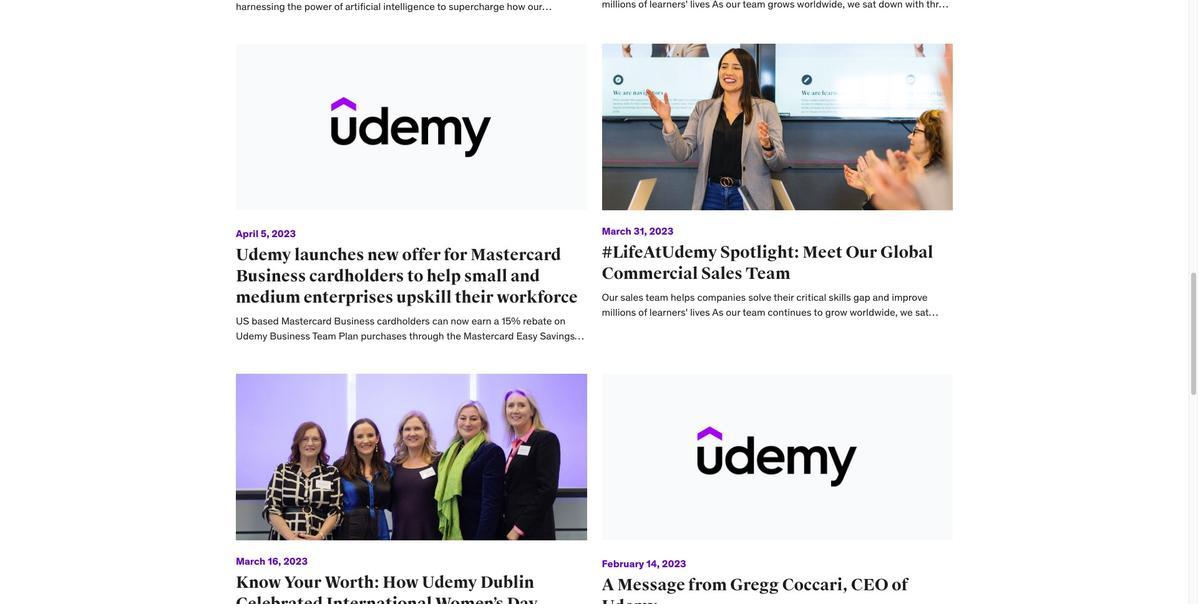 Task type: locate. For each thing, give the bounding box(es) containing it.
small
[[464, 266, 508, 287]]

march
[[602, 225, 632, 237], [236, 555, 266, 567]]

2023 right 14,
[[662, 557, 686, 570]]

2023 for february 14, 2023 a message from gregg coccari, ceo of udemy
[[662, 557, 686, 570]]

workforce
[[497, 287, 578, 308]]

launches
[[294, 245, 364, 266]]

udemy down 5,
[[236, 245, 291, 266]]

0 vertical spatial march
[[602, 225, 632, 237]]

march inside march 16, 2023 know your worth: how udemy dublin celebrated international women's day
[[236, 555, 266, 567]]

offer
[[402, 245, 441, 266]]

2023 right 5,
[[272, 227, 296, 240]]

udemy down a
[[602, 596, 657, 604]]

udemy up women's
[[422, 572, 477, 593]]

2023 inside february 14, 2023 a message from gregg coccari, ceo of udemy
[[662, 557, 686, 570]]

medium
[[236, 287, 300, 308]]

cardholders
[[309, 266, 404, 287]]

ceo
[[851, 575, 889, 595]]

#lifeatudemy spotlight: meet our global commercial sales team link
[[602, 242, 934, 284]]

5,
[[261, 227, 269, 240]]

mastercard
[[471, 245, 561, 266]]

help
[[427, 266, 461, 287]]

february 14, 2023 a message from gregg coccari, ceo of udemy
[[602, 557, 908, 604]]

0 horizontal spatial udemy
[[236, 245, 291, 266]]

meet
[[803, 242, 843, 263]]

know your worth: how udemy dublin celebrated international women's day link
[[236, 572, 538, 604]]

march for march 16, 2023 know your worth: how udemy dublin celebrated international women's day
[[236, 555, 266, 567]]

1 vertical spatial udemy
[[422, 572, 477, 593]]

day
[[507, 593, 538, 604]]

march up know
[[236, 555, 266, 567]]

16,
[[268, 555, 281, 567]]

1 horizontal spatial march
[[602, 225, 632, 237]]

april
[[236, 227, 259, 240]]

udemy inside march 16, 2023 know your worth: how udemy dublin celebrated international women's day
[[422, 572, 477, 593]]

udemy
[[236, 245, 291, 266], [422, 572, 477, 593], [602, 596, 657, 604]]

0 vertical spatial udemy
[[236, 245, 291, 266]]

gregg
[[730, 575, 779, 595]]

2023 inside march 16, 2023 know your worth: how udemy dublin celebrated international women's day
[[283, 555, 308, 567]]

1 vertical spatial march
[[236, 555, 266, 567]]

2023 right the 16,
[[283, 555, 308, 567]]

#lifeatudemy spotlight: meet our global commercial sales team
[[602, 242, 934, 284]]

2023 for april 5, 2023
[[272, 227, 296, 240]]

udemy launches new offer for mastercard business cardholders to help small and medium enterprises upskill their workforce
[[236, 245, 578, 308]]

spotlight:
[[720, 242, 800, 263]]

a
[[602, 575, 614, 595]]

their
[[455, 287, 494, 308]]

2023 for march 31, 2023
[[649, 225, 674, 237]]

2023
[[649, 225, 674, 237], [272, 227, 296, 240], [283, 555, 308, 567], [662, 557, 686, 570]]

1 horizontal spatial udemy
[[422, 572, 477, 593]]

2 horizontal spatial udemy
[[602, 596, 657, 604]]

a message from gregg coccari, ceo of udemy link
[[602, 575, 908, 604]]

0 horizontal spatial march
[[236, 555, 266, 567]]

march 31, 2023
[[602, 225, 674, 237]]

2 vertical spatial udemy
[[602, 596, 657, 604]]

celebrated
[[236, 593, 323, 604]]

worth:
[[325, 572, 379, 593]]

our
[[846, 242, 877, 263]]

to
[[407, 266, 424, 287]]

dublin
[[480, 572, 534, 593]]

march left '31,'
[[602, 225, 632, 237]]

2023 right '31,'
[[649, 225, 674, 237]]

and
[[511, 266, 540, 287]]



Task type: vqa. For each thing, say whether or not it's contained in the screenshot.
'Know Your Worth: How Udemy Dublin Celebrated International Women's Day' link
yes



Task type: describe. For each thing, give the bounding box(es) containing it.
april 5, 2023
[[236, 227, 296, 240]]

for
[[444, 245, 468, 266]]

udemy inside the udemy launches new offer for mastercard business cardholders to help small and medium enterprises upskill their workforce
[[236, 245, 291, 266]]

upskill
[[397, 287, 452, 308]]

know
[[236, 572, 281, 593]]

february
[[602, 557, 644, 570]]

how
[[383, 572, 419, 593]]

global
[[881, 242, 934, 263]]

udemy launches new offer for mastercard business cardholders to help small and medium enterprises upskill their workforce link
[[236, 245, 578, 308]]

international
[[326, 593, 432, 604]]

business
[[236, 266, 306, 287]]

commercial
[[602, 264, 698, 284]]

udemy inside february 14, 2023 a message from gregg coccari, ceo of udemy
[[602, 596, 657, 604]]

sales
[[701, 264, 743, 284]]

2023 for march 16, 2023 know your worth: how udemy dublin celebrated international women's day
[[283, 555, 308, 567]]

march 16, 2023 know your worth: how udemy dublin celebrated international women's day
[[236, 555, 538, 604]]

of
[[892, 575, 908, 595]]

women's
[[435, 593, 504, 604]]

from
[[688, 575, 727, 595]]

31,
[[634, 225, 647, 237]]

message
[[617, 575, 685, 595]]

team
[[746, 264, 791, 284]]

coccari,
[[782, 575, 848, 595]]

enterprises
[[304, 287, 394, 308]]

your
[[284, 572, 322, 593]]

march for march 31, 2023
[[602, 225, 632, 237]]

#lifeatudemy
[[602, 242, 717, 263]]

14,
[[646, 557, 660, 570]]

new
[[367, 245, 399, 266]]



